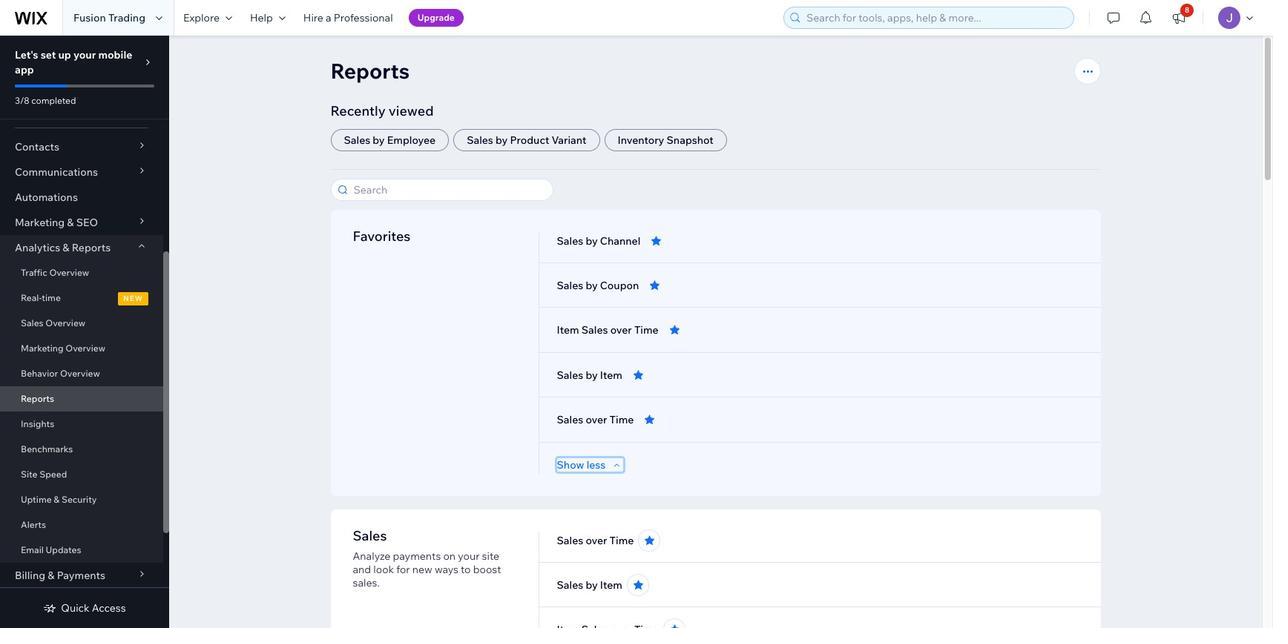 Task type: describe. For each thing, give the bounding box(es) containing it.
sales by employee
[[344, 134, 436, 147]]

set
[[41, 48, 56, 62]]

billing & payments button
[[0, 563, 163, 589]]

item sales over time
[[557, 324, 659, 337]]

uptime & security link
[[0, 488, 163, 513]]

1 vertical spatial item
[[600, 369, 623, 382]]

0 horizontal spatial reports
[[21, 393, 54, 404]]

mobile
[[98, 48, 132, 62]]

security
[[62, 494, 97, 505]]

benchmarks
[[21, 444, 73, 455]]

quick access
[[61, 602, 126, 615]]

overview for traffic overview
[[49, 267, 89, 278]]

& for billing
[[48, 569, 55, 583]]

snapshot
[[667, 134, 714, 147]]

overview for marketing overview
[[66, 343, 105, 354]]

0 vertical spatial reports
[[331, 58, 410, 84]]

contacts
[[15, 140, 59, 154]]

coupon
[[600, 279, 639, 292]]

let's
[[15, 48, 38, 62]]

2 vertical spatial over
[[586, 534, 607, 548]]

upgrade button
[[409, 9, 464, 27]]

1 vertical spatial time
[[610, 413, 634, 427]]

quick access button
[[43, 602, 126, 615]]

automations
[[15, 191, 78, 204]]

site speed
[[21, 469, 67, 480]]

trading
[[108, 11, 145, 24]]

8 button
[[1163, 0, 1196, 36]]

for
[[396, 563, 410, 577]]

sales.
[[353, 577, 380, 590]]

email updates
[[21, 545, 81, 556]]

site
[[21, 469, 37, 480]]

up
[[58, 48, 71, 62]]

1 vertical spatial over
[[586, 413, 607, 427]]

sales by channel
[[557, 235, 641, 248]]

marketing for marketing & seo
[[15, 216, 65, 229]]

new
[[412, 563, 433, 577]]

1 sales by item from the top
[[557, 369, 623, 382]]

hire
[[303, 11, 324, 24]]

payments
[[393, 550, 441, 563]]

sales inside sidebar element
[[21, 318, 43, 329]]

employee
[[387, 134, 436, 147]]

0 vertical spatial time
[[634, 324, 659, 337]]

1 sales over time from the top
[[557, 413, 634, 427]]

sales analyze payments on your site and look for new ways to boost sales.
[[353, 528, 501, 590]]

sales by product variant link
[[454, 129, 600, 151]]

time
[[42, 292, 61, 304]]

email
[[21, 545, 44, 556]]

alerts
[[21, 519, 46, 531]]

0 vertical spatial item
[[557, 324, 579, 337]]

your inside let's set up your mobile app
[[73, 48, 96, 62]]

insights link
[[0, 412, 163, 437]]

analyze
[[353, 550, 391, 563]]

analytics
[[15, 241, 60, 255]]

fusion trading
[[73, 11, 145, 24]]

upgrade
[[418, 12, 455, 23]]

let's set up your mobile app
[[15, 48, 132, 76]]

traffic
[[21, 267, 47, 278]]

marketing & seo
[[15, 216, 98, 229]]

seo
[[76, 216, 98, 229]]

updates
[[46, 545, 81, 556]]

hire a professional
[[303, 11, 393, 24]]

behavior overview
[[21, 368, 100, 379]]

automations link
[[0, 185, 163, 210]]

variant
[[552, 134, 587, 147]]

real-
[[21, 292, 42, 304]]

sales by product variant
[[467, 134, 587, 147]]

marketing overview link
[[0, 336, 163, 361]]

app
[[15, 63, 34, 76]]



Task type: vqa. For each thing, say whether or not it's contained in the screenshot.
alert
no



Task type: locate. For each thing, give the bounding box(es) containing it.
8
[[1185, 5, 1190, 15]]

over
[[611, 324, 632, 337], [586, 413, 607, 427], [586, 534, 607, 548]]

& inside popup button
[[67, 216, 74, 229]]

& right uptime
[[54, 494, 60, 505]]

boost
[[473, 563, 501, 577]]

overview for sales overview
[[45, 318, 85, 329]]

& inside "dropdown button"
[[48, 569, 55, 583]]

communications
[[15, 165, 98, 179]]

Search for tools, apps, help & more... field
[[802, 7, 1069, 28]]

traffic overview link
[[0, 260, 163, 286]]

2 vertical spatial time
[[610, 534, 634, 548]]

inventory snapshot
[[618, 134, 714, 147]]

0 horizontal spatial your
[[73, 48, 96, 62]]

contacts button
[[0, 134, 163, 160]]

insights
[[21, 419, 54, 430]]

reports up recently viewed
[[331, 58, 410, 84]]

ways
[[435, 563, 459, 577]]

real-time
[[21, 292, 61, 304]]

favorites
[[353, 228, 411, 245]]

1 vertical spatial sales over time
[[557, 534, 634, 548]]

behavior overview link
[[0, 361, 163, 387]]

sales
[[344, 134, 370, 147], [467, 134, 493, 147], [557, 235, 584, 248], [557, 279, 584, 292], [21, 318, 43, 329], [582, 324, 608, 337], [557, 369, 584, 382], [557, 413, 584, 427], [353, 528, 387, 545], [557, 534, 584, 548], [557, 579, 584, 592]]

site
[[482, 550, 499, 563]]

billing & payments
[[15, 569, 105, 583]]

benchmarks link
[[0, 437, 163, 462]]

2 vertical spatial item
[[600, 579, 623, 592]]

fusion
[[73, 11, 106, 24]]

to
[[461, 563, 471, 577]]

help button
[[241, 0, 295, 36]]

2 vertical spatial reports
[[21, 393, 54, 404]]

inventory
[[618, 134, 664, 147]]

reports down seo
[[72, 241, 111, 255]]

less
[[587, 459, 606, 472]]

channel
[[600, 235, 641, 248]]

email updates link
[[0, 538, 163, 563]]

marketing
[[15, 216, 65, 229], [21, 343, 64, 354]]

traffic overview
[[21, 267, 89, 278]]

overview for behavior overview
[[60, 368, 100, 379]]

overview
[[49, 267, 89, 278], [45, 318, 85, 329], [66, 343, 105, 354], [60, 368, 100, 379]]

analytics & reports button
[[0, 235, 163, 260]]

& right billing
[[48, 569, 55, 583]]

payments
[[57, 569, 105, 583]]

reports inside dropdown button
[[72, 241, 111, 255]]

& for uptime
[[54, 494, 60, 505]]

recently viewed
[[331, 102, 434, 119]]

analytics & reports
[[15, 241, 111, 255]]

show
[[557, 459, 584, 472]]

on
[[443, 550, 456, 563]]

marketing for marketing overview
[[21, 343, 64, 354]]

overview down sales overview link at left
[[66, 343, 105, 354]]

sales by coupon
[[557, 279, 639, 292]]

2 sales over time from the top
[[557, 534, 634, 548]]

1 vertical spatial marketing
[[21, 343, 64, 354]]

3/8 completed
[[15, 95, 76, 106]]

quick
[[61, 602, 90, 615]]

sidebar element
[[0, 36, 169, 629]]

& down marketing & seo
[[63, 241, 69, 255]]

and
[[353, 563, 371, 577]]

0 vertical spatial over
[[611, 324, 632, 337]]

show less
[[557, 459, 606, 472]]

1 horizontal spatial your
[[458, 550, 480, 563]]

your right up
[[73, 48, 96, 62]]

1 vertical spatial sales by item
[[557, 579, 623, 592]]

explore
[[183, 11, 220, 24]]

& inside dropdown button
[[63, 241, 69, 255]]

viewed
[[389, 102, 434, 119]]

your inside sales analyze payments on your site and look for new ways to boost sales.
[[458, 550, 480, 563]]

0 vertical spatial marketing
[[15, 216, 65, 229]]

uptime
[[21, 494, 52, 505]]

a
[[326, 11, 331, 24]]

1 vertical spatial reports
[[72, 241, 111, 255]]

new
[[123, 294, 143, 304]]

2 sales by item from the top
[[557, 579, 623, 592]]

professional
[[334, 11, 393, 24]]

item
[[557, 324, 579, 337], [600, 369, 623, 382], [600, 579, 623, 592]]

hire a professional link
[[295, 0, 402, 36]]

1 vertical spatial your
[[458, 550, 480, 563]]

billing
[[15, 569, 45, 583]]

3/8
[[15, 95, 29, 106]]

marketing overview
[[21, 343, 105, 354]]

sales overview link
[[0, 311, 163, 336]]

2 horizontal spatial reports
[[331, 58, 410, 84]]

overview up marketing overview at the bottom
[[45, 318, 85, 329]]

alerts link
[[0, 513, 163, 538]]

marketing up analytics at the top of the page
[[15, 216, 65, 229]]

reports link
[[0, 387, 163, 412]]

help
[[250, 11, 273, 24]]

0 vertical spatial sales by item
[[557, 369, 623, 382]]

reports up insights
[[21, 393, 54, 404]]

inventory snapshot link
[[604, 129, 727, 151]]

behavior
[[21, 368, 58, 379]]

1 horizontal spatial reports
[[72, 241, 111, 255]]

access
[[92, 602, 126, 615]]

sales over time
[[557, 413, 634, 427], [557, 534, 634, 548]]

0 vertical spatial sales over time
[[557, 413, 634, 427]]

& for analytics
[[63, 241, 69, 255]]

overview down marketing overview link
[[60, 368, 100, 379]]

sales by employee link
[[331, 129, 449, 151]]

product
[[510, 134, 549, 147]]

sales overview
[[21, 318, 85, 329]]

recently
[[331, 102, 386, 119]]

by
[[373, 134, 385, 147], [496, 134, 508, 147], [586, 235, 598, 248], [586, 279, 598, 292], [586, 369, 598, 382], [586, 579, 598, 592]]

& left seo
[[67, 216, 74, 229]]

site speed link
[[0, 462, 163, 488]]

look
[[374, 563, 394, 577]]

your right on
[[458, 550, 480, 563]]

overview down analytics & reports
[[49, 267, 89, 278]]

0 vertical spatial your
[[73, 48, 96, 62]]

Search field
[[349, 180, 548, 200]]

sales inside sales analyze payments on your site and look for new ways to boost sales.
[[353, 528, 387, 545]]

speed
[[39, 469, 67, 480]]

marketing up behavior
[[21, 343, 64, 354]]

& for marketing
[[67, 216, 74, 229]]

marketing inside popup button
[[15, 216, 65, 229]]

completed
[[31, 95, 76, 106]]



